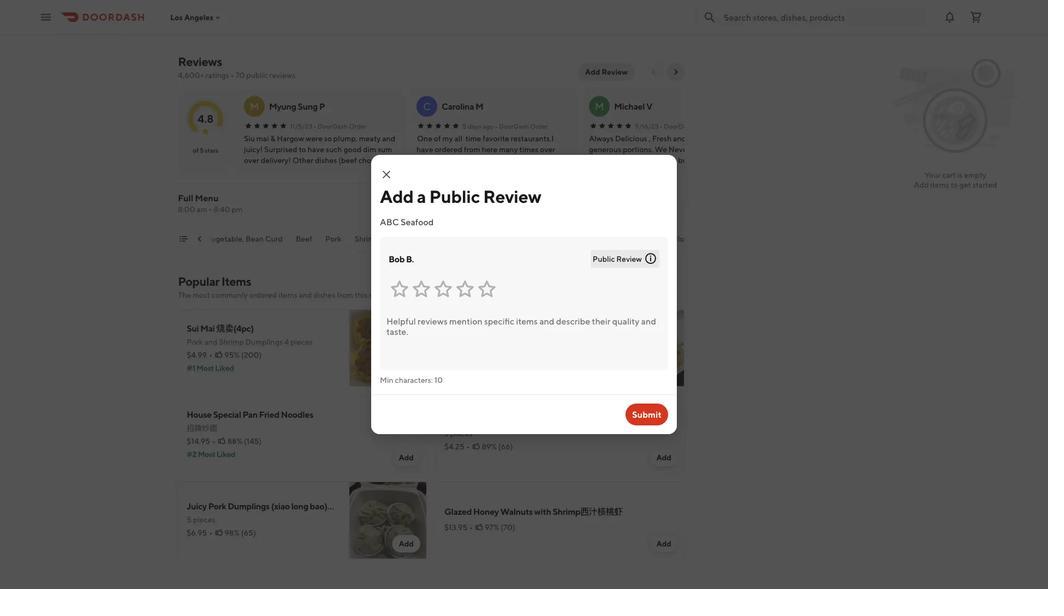 Task type: vqa. For each thing, say whether or not it's contained in the screenshot.
Meals for Dog - Meals
no



Task type: locate. For each thing, give the bounding box(es) containing it.
add inside your cart is empty add items to get started
[[915, 181, 929, 190]]

scallop
[[664, 235, 690, 244]]

0 vertical spatial fried
[[236, 0, 256, 10]]

myung sung p
[[269, 101, 325, 112]]

0 horizontal spatial public
[[430, 186, 480, 207]]

liked right #3
[[474, 364, 493, 373]]

pieces right "4" at left
[[291, 338, 313, 347]]

1 vertical spatial house
[[187, 410, 212, 420]]

chop
[[437, 235, 456, 244]]

4,600+
[[178, 71, 204, 80]]

chop suey
[[437, 235, 475, 244]]

special inside house special pan fried noodles 招牌炒面
[[213, 410, 241, 420]]

special inside house special fried rice $14.95
[[207, 0, 235, 10]]

items inside popular items the most commonly ordered items and dishes from this store
[[279, 291, 297, 300]]

m up 5 days ago
[[476, 101, 484, 112]]

2 horizontal spatial pork
[[326, 235, 342, 244]]

1 horizontal spatial $13.95
[[525, 26, 549, 35]]

2 horizontal spatial order
[[696, 122, 714, 130]]

1 vertical spatial special
[[213, 410, 241, 420]]

pork inside 'sui mai 烧卖(4pc) pork and shrimp dumplings 4 pieces'
[[187, 338, 203, 347]]

your
[[925, 171, 941, 180]]

0 vertical spatial $13.95
[[525, 26, 549, 35]]

0 vertical spatial and
[[299, 291, 312, 300]]

1 horizontal spatial fried
[[259, 410, 279, 420]]

reviews
[[178, 55, 222, 69]]

• doordash order for carolina m
[[495, 122, 548, 130]]

b.
[[406, 254, 414, 264]]

dumplings inside the juicy pork dumplings (xiao long bao)灌汁小笼包 5 pieces
[[228, 502, 270, 512]]

commonly
[[212, 291, 248, 300]]

fish button
[[519, 234, 534, 251]]

0 vertical spatial pieces
[[291, 338, 313, 347]]

• doordash order right '9/16/23'
[[660, 122, 714, 130]]

1 horizontal spatial doordash
[[499, 122, 529, 130]]

most down $14.95 •
[[198, 450, 215, 459]]

1 horizontal spatial items
[[931, 181, 950, 190]]

0 horizontal spatial pieces
[[193, 516, 216, 525]]

pm
[[232, 205, 243, 214]]

bean
[[246, 235, 264, 244]]

0 horizontal spatial m
[[250, 101, 259, 112]]

• doordash order for michael v
[[660, 122, 714, 130]]

$14.95 down 招牌炒面
[[187, 437, 210, 446]]

1 vertical spatial fried
[[259, 410, 279, 420]]

• doordash order down p
[[314, 122, 367, 130]]

am
[[197, 205, 207, 214]]

juicy pork dumplings (xiao long bao)灌汁小笼包 image
[[350, 482, 427, 560]]

most right #1
[[197, 364, 214, 373]]

house up los angeles
[[180, 0, 205, 10]]

curd
[[266, 235, 283, 244]]

0 vertical spatial special
[[207, 0, 235, 10]]

• up the #2 most liked
[[212, 437, 216, 446]]

1 horizontal spatial pieces
[[291, 338, 313, 347]]

items right ordered
[[279, 291, 297, 300]]

ratings
[[206, 71, 229, 80]]

dumplings up (200)
[[245, 338, 283, 347]]

$6.95 •
[[187, 529, 213, 538]]

pieces inside the juicy pork dumplings (xiao long bao)灌汁小笼包 5 pieces
[[193, 516, 216, 525]]

0 horizontal spatial $13.95
[[445, 524, 468, 533]]

pieces up $4.25 •
[[451, 430, 473, 439]]

items
[[931, 181, 950, 190], [279, 291, 297, 300]]

(145)
[[244, 437, 262, 446]]

1 vertical spatial pork
[[187, 338, 203, 347]]

2 horizontal spatial doordash
[[664, 122, 694, 130]]

har
[[445, 324, 459, 334]]

liked for and
[[215, 364, 234, 373]]

add button
[[392, 363, 421, 381], [650, 363, 678, 381], [392, 450, 421, 467], [650, 450, 678, 467], [392, 536, 421, 553], [650, 536, 678, 553]]

5 up $6.95
[[187, 516, 192, 525]]

review for add review
[[602, 67, 628, 76]]

• doordash order right ago
[[495, 122, 548, 130]]

items
[[222, 275, 251, 289]]

public right "a"
[[430, 186, 480, 207]]

2 order from the left
[[531, 122, 548, 130]]

house inside house special fried rice $14.95
[[180, 0, 205, 10]]

• right $6.95
[[209, 529, 213, 538]]

c
[[423, 101, 431, 112]]

submit button
[[626, 404, 669, 426]]

liked down 95%
[[215, 364, 234, 373]]

$14.95 down los angeles
[[180, 26, 204, 35]]

(66)
[[499, 443, 513, 452]]

review inside button
[[602, 67, 628, 76]]

add inside button
[[585, 67, 600, 76]]

5 left days on the top left of page
[[463, 122, 467, 130]]

1 • doordash order from the left
[[314, 122, 367, 130]]

pork up $4.99 on the left of page
[[187, 338, 203, 347]]

3 order from the left
[[696, 122, 714, 130]]

$16.95
[[267, 26, 290, 35]]

8:00
[[178, 205, 195, 214]]

doordash right ago
[[499, 122, 529, 130]]

pan
[[243, 410, 258, 420]]

michael
[[615, 101, 645, 112]]

house for rice
[[180, 0, 205, 10]]

$13.95 for $13.95
[[525, 26, 549, 35]]

0 vertical spatial 5
[[463, 122, 467, 130]]

most for and
[[197, 364, 214, 373]]

$14.95 •
[[187, 437, 216, 446]]

of
[[193, 146, 199, 154]]

#2 most liked
[[187, 450, 235, 459]]

1 horizontal spatial 5
[[200, 146, 204, 154]]

5 right of
[[200, 146, 204, 154]]

3 • doordash order from the left
[[660, 122, 714, 130]]

1 horizontal spatial • doordash order
[[495, 122, 548, 130]]

3 doordash from the left
[[664, 122, 694, 130]]

shrimp西汁核桃虾
[[553, 507, 623, 518]]

1 vertical spatial public
[[593, 255, 615, 264]]

0 vertical spatial pork
[[326, 235, 342, 244]]

sui mai 烧卖(4pc) image
[[350, 310, 427, 387]]

$13.95 button
[[523, 0, 610, 43]]

suey
[[457, 235, 475, 244]]

2 vertical spatial pork
[[208, 502, 226, 512]]

add review
[[585, 67, 628, 76]]

angeles
[[184, 13, 214, 22]]

#1 most liked
[[187, 364, 234, 373]]

2 • doordash order from the left
[[495, 122, 548, 130]]

pork right beef
[[326, 235, 342, 244]]

shrimp
[[219, 338, 244, 347]]

$14.95
[[180, 26, 204, 35], [187, 437, 210, 446]]

$13.95 inside button
[[525, 26, 549, 35]]

• doordash order
[[314, 122, 367, 130], [495, 122, 548, 130], [660, 122, 714, 130]]

of 5 stars
[[193, 146, 219, 154]]

0 horizontal spatial fried
[[236, 0, 256, 10]]

1 vertical spatial $13.95
[[445, 524, 468, 533]]

1 vertical spatial and
[[205, 338, 218, 347]]

$13.95
[[525, 26, 549, 35], [445, 524, 468, 533]]

hot
[[396, 235, 410, 244]]

min characters: 10
[[380, 376, 443, 385]]

-
[[209, 205, 212, 214]]

2 vertical spatial review
[[617, 255, 642, 264]]

1 vertical spatial items
[[279, 291, 297, 300]]

liked
[[215, 364, 234, 373], [474, 364, 493, 373], [217, 450, 235, 459]]

clam button
[[488, 234, 506, 251]]

2 doordash from the left
[[499, 122, 529, 130]]

0 vertical spatial public
[[430, 186, 480, 207]]

full menu 8:00 am - 8:40 pm
[[178, 193, 243, 214]]

har gow 虾饺 （4pc) image
[[607, 310, 685, 387]]

0 horizontal spatial • doordash order
[[314, 122, 367, 130]]

0 horizontal spatial order
[[349, 122, 367, 130]]

95% (200)
[[224, 351, 262, 360]]

1 horizontal spatial public
[[593, 255, 615, 264]]

5 inside the juicy pork dumplings (xiao long bao)灌汁小笼包 5 pieces
[[187, 516, 192, 525]]

•
[[231, 71, 234, 80], [314, 122, 316, 130], [495, 122, 498, 130], [660, 122, 663, 130], [209, 351, 212, 360], [212, 437, 216, 446], [467, 443, 470, 452], [470, 524, 473, 533], [209, 529, 213, 538]]

1 vertical spatial 5
[[200, 146, 204, 154]]

95%
[[224, 351, 240, 360]]

most for noodles
[[198, 450, 215, 459]]

1 horizontal spatial order
[[531, 122, 548, 130]]

m for michael v
[[595, 101, 604, 112]]

• right the 11/5/23
[[314, 122, 316, 130]]

sui
[[187, 324, 199, 334]]

Helpful reviews mention specific items and describe their quality and taste. text field
[[380, 310, 669, 371]]

1 order from the left
[[349, 122, 367, 130]]

scroll menu navigation left image
[[196, 235, 204, 244]]

#3 most liked
[[445, 364, 493, 373]]

doordash for michael v
[[664, 122, 694, 130]]

pieces inside 'sui mai 烧卖(4pc) pork and shrimp dumplings 4 pieces'
[[291, 338, 313, 347]]

0 horizontal spatial items
[[279, 291, 297, 300]]

10
[[435, 376, 443, 385]]

review down drink button
[[617, 255, 642, 264]]

walnuts
[[501, 507, 533, 518]]

• left 70
[[231, 71, 234, 80]]

0 horizontal spatial and
[[205, 338, 218, 347]]

2 horizontal spatial • doordash order
[[660, 122, 714, 130]]

doordash down p
[[318, 122, 348, 130]]

0 horizontal spatial pork
[[187, 338, 203, 347]]

pieces up $6.95 •
[[193, 516, 216, 525]]

order for michael v
[[696, 122, 714, 130]]

1 horizontal spatial pork
[[208, 502, 226, 512]]

review up fish
[[483, 186, 542, 207]]

1 horizontal spatial and
[[299, 291, 312, 300]]

2 vertical spatial pieces
[[193, 516, 216, 525]]

0 vertical spatial $14.95
[[180, 26, 204, 35]]

m for myung sung p
[[250, 101, 259, 112]]

m left michael in the right top of the page
[[595, 101, 604, 112]]

public
[[430, 186, 480, 207], [593, 255, 615, 264]]

dumplings inside 'sui mai 烧卖(4pc) pork and shrimp dumplings 4 pieces'
[[245, 338, 283, 347]]

2 horizontal spatial pieces
[[451, 430, 473, 439]]

2 vertical spatial 5
[[187, 516, 192, 525]]

fried
[[236, 0, 256, 10], [259, 410, 279, 420]]

review up michael in the right top of the page
[[602, 67, 628, 76]]

house for fried
[[187, 410, 212, 420]]

special up angeles
[[207, 0, 235, 10]]

order for carolina m
[[531, 122, 548, 130]]

0 horizontal spatial 5
[[187, 516, 192, 525]]

p
[[319, 101, 325, 112]]

drink
[[632, 235, 651, 244]]

$14.95 inside house special fried rice $14.95
[[180, 26, 204, 35]]

public down oyster button
[[593, 255, 615, 264]]

gow
[[460, 324, 478, 334]]

and left dishes
[[299, 291, 312, 300]]

order for myung sung p
[[349, 122, 367, 130]]

(200)
[[241, 351, 262, 360]]

beef button
[[296, 234, 313, 251]]

0 vertical spatial items
[[931, 181, 950, 190]]

most right #3
[[456, 364, 473, 373]]

dumplings up (65)
[[228, 502, 270, 512]]

m left myung
[[250, 101, 259, 112]]

open menu image
[[39, 11, 52, 24]]

fried inside house special pan fried noodles 招牌炒面
[[259, 410, 279, 420]]

and down mai at the bottom of the page
[[205, 338, 218, 347]]

review
[[602, 67, 628, 76], [483, 186, 542, 207], [617, 255, 642, 264]]

2 horizontal spatial m
[[595, 101, 604, 112]]

1 horizontal spatial m
[[476, 101, 484, 112]]

abc seafood
[[380, 217, 434, 228]]

the
[[178, 291, 191, 300]]

$4.99 •
[[187, 351, 212, 360]]

and
[[299, 291, 312, 300], [205, 338, 218, 347]]

1 vertical spatial dumplings
[[228, 502, 270, 512]]

0 vertical spatial dumplings
[[245, 338, 283, 347]]

clam
[[488, 235, 506, 244]]

sung
[[298, 101, 318, 112]]

add a public review dialog
[[371, 155, 677, 435]]

house up 招牌炒面
[[187, 410, 212, 420]]

add inside dialog
[[380, 186, 414, 207]]

oyster
[[595, 235, 619, 244]]

0 horizontal spatial doordash
[[318, 122, 348, 130]]

items down your
[[931, 181, 950, 190]]

special
[[207, 0, 235, 10], [213, 410, 241, 420]]

doordash right '9/16/23'
[[664, 122, 694, 130]]

Item Search search field
[[528, 200, 676, 212]]

special left pan
[[213, 410, 241, 420]]

started
[[973, 181, 998, 190]]

• down glazed
[[470, 524, 473, 533]]

pork right juicy
[[208, 502, 226, 512]]

liked down 88%
[[217, 450, 235, 459]]

0 vertical spatial house
[[180, 0, 205, 10]]

house inside house special pan fried noodles 招牌炒面
[[187, 410, 212, 420]]

0 vertical spatial review
[[602, 67, 628, 76]]

1 doordash from the left
[[318, 122, 348, 130]]

• doordash order for myung sung p
[[314, 122, 367, 130]]

reviews link
[[178, 55, 222, 69]]



Task type: describe. For each thing, give the bounding box(es) containing it.
previous image
[[650, 68, 659, 76]]

88% (145)
[[228, 437, 262, 446]]

most
[[193, 291, 210, 300]]

this
[[355, 291, 368, 300]]

(70)
[[501, 524, 516, 533]]

carolina m
[[442, 101, 484, 112]]

1 vertical spatial review
[[483, 186, 542, 207]]

honey
[[474, 507, 499, 518]]

min
[[380, 376, 394, 385]]

is
[[958, 171, 963, 180]]

9/16/23
[[635, 122, 659, 130]]

$13.95 for $13.95 •
[[445, 524, 468, 533]]

0 items, open order cart image
[[970, 11, 983, 24]]

bob b.
[[389, 254, 414, 264]]

• right ago
[[495, 122, 498, 130]]

1 vertical spatial pieces
[[451, 430, 473, 439]]

har gow 虾饺 （4pc)
[[445, 324, 524, 334]]

and inside popular items the most commonly ordered items and dishes from this store
[[299, 291, 312, 300]]

hot pot button
[[396, 234, 423, 251]]

from
[[337, 291, 353, 300]]

notification bell image
[[944, 11, 957, 24]]

$6.95
[[187, 529, 207, 538]]

store
[[369, 291, 387, 300]]

bob
[[389, 254, 405, 264]]

(65)
[[241, 529, 256, 538]]

scallop button
[[664, 234, 690, 251]]

glazed honey walnuts with shrimp西汁核桃虾
[[445, 507, 623, 518]]

vegetable, bean curd
[[207, 235, 283, 244]]

97%
[[485, 524, 500, 533]]

• inside the reviews 4,600+ ratings • 70 public reviews
[[231, 71, 234, 80]]

cart
[[943, 171, 956, 180]]

bao)灌汁小笼包
[[310, 502, 370, 512]]

ago
[[483, 122, 494, 130]]

• up "#1 most liked"
[[209, 351, 212, 360]]

days
[[468, 122, 482, 130]]

8:40
[[214, 205, 230, 214]]

88%
[[228, 437, 243, 446]]

vegetable,
[[207, 235, 245, 244]]

sui mai 烧卖(4pc) pork and shrimp dumplings 4 pieces
[[187, 324, 313, 347]]

long
[[292, 502, 309, 512]]

$4.99
[[187, 351, 207, 360]]

seafood
[[401, 217, 434, 228]]

70
[[236, 71, 245, 80]]

stars
[[205, 146, 219, 154]]

review for public review
[[617, 255, 642, 264]]

$4.25
[[445, 443, 465, 452]]

drink button
[[632, 234, 651, 251]]

97% (70)
[[485, 524, 516, 533]]

los angeles button
[[170, 13, 222, 22]]

2 horizontal spatial 5
[[463, 122, 467, 130]]

myung
[[269, 101, 296, 112]]

empty
[[965, 171, 987, 180]]

los angeles
[[170, 13, 214, 22]]

doordash for carolina m
[[499, 122, 529, 130]]

close add a public review image
[[380, 168, 393, 181]]

• right $4.25
[[467, 443, 470, 452]]

next image
[[672, 68, 681, 76]]

dishes
[[314, 291, 336, 300]]

noodles
[[281, 410, 313, 420]]

4
[[285, 338, 289, 347]]

special for pan
[[213, 410, 241, 420]]

shrimps
[[355, 235, 383, 244]]

#1
[[187, 364, 195, 373]]

beef
[[296, 235, 313, 244]]

$4.25 •
[[445, 443, 470, 452]]

special for fried
[[207, 0, 235, 10]]

submit
[[633, 410, 662, 420]]

$16.95 button
[[264, 0, 351, 43]]

fried inside house special fried rice $14.95
[[236, 0, 256, 10]]

5 days ago
[[463, 122, 494, 130]]

juicy
[[187, 502, 207, 512]]

1 vertical spatial $14.95
[[187, 437, 210, 446]]

#3
[[445, 364, 454, 373]]

vegetable, bean curd button
[[207, 234, 283, 251]]

doordash for myung sung p
[[318, 122, 348, 130]]

items inside your cart is empty add items to get started
[[931, 181, 950, 190]]

michael v
[[615, 101, 653, 112]]

rice
[[180, 12, 197, 22]]

to
[[951, 181, 959, 190]]

hot pot
[[396, 235, 423, 244]]

v
[[647, 101, 653, 112]]

los
[[170, 13, 183, 22]]

11/5/23
[[290, 122, 313, 130]]

oyster button
[[595, 234, 619, 251]]

虾饺
[[480, 324, 497, 334]]

and inside 'sui mai 烧卖(4pc) pork and shrimp dumplings 4 pieces'
[[205, 338, 218, 347]]

liked for noodles
[[217, 450, 235, 459]]

juicy pork dumplings (xiao long bao)灌汁小笼包 5 pieces
[[187, 502, 370, 525]]

mai
[[201, 324, 215, 334]]

with
[[535, 507, 551, 518]]

3
[[445, 430, 449, 439]]

chop suey button
[[437, 234, 475, 251]]

fish
[[519, 235, 534, 244]]

89%
[[482, 443, 497, 452]]

reviews
[[270, 71, 296, 80]]

menu
[[195, 193, 219, 203]]

squid鱿鱼
[[547, 235, 582, 244]]

(xiao
[[271, 502, 290, 512]]

pork inside the juicy pork dumplings (xiao long bao)灌汁小笼包 5 pieces
[[208, 502, 226, 512]]

• right '9/16/23'
[[660, 122, 663, 130]]

house special pan fried noodles 招牌炒面
[[187, 410, 313, 433]]

shrimps button
[[355, 234, 383, 251]]

89% (66)
[[482, 443, 513, 452]]

get
[[960, 181, 972, 190]]

public review
[[593, 255, 642, 264]]



